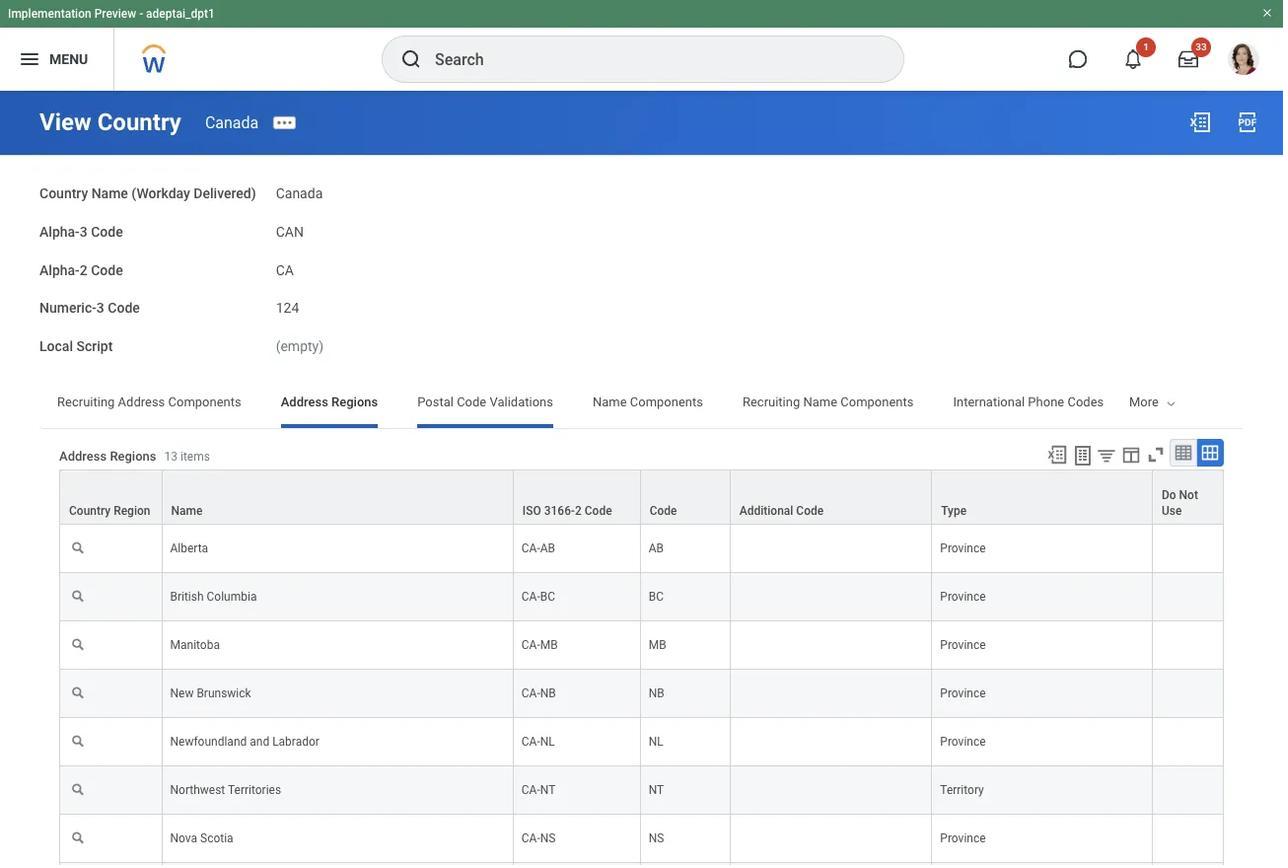 Task type: vqa. For each thing, say whether or not it's contained in the screenshot.


Task type: locate. For each thing, give the bounding box(es) containing it.
4 province element from the top
[[941, 683, 986, 700]]

name right validations
[[593, 394, 627, 409]]

1 horizontal spatial mb
[[649, 638, 667, 652]]

alpha-
[[39, 224, 80, 240], [39, 262, 80, 278]]

regions left 13
[[110, 449, 156, 464]]

5 ca- from the top
[[522, 735, 541, 749]]

row containing manitoba
[[59, 622, 1225, 670]]

row containing alberta
[[59, 525, 1225, 573]]

0 vertical spatial country
[[97, 109, 181, 136]]

6 ca- from the top
[[522, 783, 541, 797]]

ns
[[541, 832, 556, 846], [649, 832, 665, 846]]

country left region
[[69, 504, 111, 518]]

ca- up ca-nt
[[522, 735, 541, 749]]

canada up the alpha-3 code element
[[276, 186, 323, 201]]

view country main content
[[0, 91, 1284, 865]]

ca-bc
[[522, 590, 556, 604]]

address up address regions 13 items
[[118, 394, 165, 409]]

0 horizontal spatial nt
[[541, 783, 556, 797]]

regions
[[332, 394, 378, 409], [110, 449, 156, 464]]

1 horizontal spatial recruiting
[[743, 394, 801, 409]]

regions for address regions 13 items
[[110, 449, 156, 464]]

0 horizontal spatial ns
[[541, 832, 556, 846]]

export to excel image
[[1189, 111, 1213, 134], [1047, 444, 1069, 466]]

notifications element
[[1238, 39, 1254, 55]]

canada
[[205, 113, 259, 132], [276, 186, 323, 201]]

view
[[39, 109, 91, 136]]

validations
[[490, 394, 554, 409]]

1 vertical spatial regions
[[110, 449, 156, 464]]

1 ca- from the top
[[522, 542, 541, 555]]

1
[[1144, 41, 1150, 52]]

region
[[114, 504, 150, 518]]

iso 3166-2 code
[[523, 504, 612, 518]]

code right iso 3166-2 code popup button
[[650, 504, 678, 518]]

province
[[941, 542, 986, 555], [941, 590, 986, 604], [941, 638, 986, 652], [941, 687, 986, 700], [941, 735, 986, 749], [941, 832, 986, 846]]

2 components from the left
[[630, 394, 704, 409]]

2
[[80, 262, 88, 278], [575, 504, 582, 518]]

2 row from the top
[[59, 525, 1225, 573]]

3 for alpha-
[[80, 224, 88, 240]]

ab down code popup button
[[649, 542, 664, 555]]

alberta
[[170, 542, 208, 555]]

inbox large image
[[1179, 49, 1199, 69]]

Search Workday  search field
[[435, 38, 863, 81]]

cell
[[731, 525, 933, 573], [1154, 525, 1225, 573], [731, 573, 933, 622], [1154, 573, 1225, 622], [731, 622, 933, 670], [1154, 622, 1225, 670], [731, 670, 933, 718], [1154, 670, 1225, 718], [731, 718, 933, 767], [1154, 718, 1225, 767], [731, 767, 933, 815], [1154, 767, 1225, 815], [731, 815, 933, 863], [1154, 815, 1225, 863], [59, 863, 162, 865], [162, 863, 514, 865], [514, 863, 641, 865], [641, 863, 731, 865], [731, 863, 933, 865], [933, 863, 1154, 865], [1154, 863, 1225, 865]]

1 bc from the left
[[541, 590, 556, 604]]

1 horizontal spatial 2
[[575, 504, 582, 518]]

row
[[59, 470, 1225, 525], [59, 525, 1225, 573], [59, 573, 1225, 622], [59, 622, 1225, 670], [59, 670, 1225, 718], [59, 718, 1225, 767], [59, 767, 1225, 815], [59, 815, 1225, 863], [59, 863, 1225, 865]]

tab list containing recruiting address components
[[0, 381, 1105, 428]]

3 components from the left
[[841, 394, 914, 409]]

canada link
[[205, 113, 259, 132]]

4 province from the top
[[941, 687, 986, 700]]

1 horizontal spatial nl
[[649, 735, 664, 749]]

1 horizontal spatial bc
[[649, 590, 664, 604]]

1 horizontal spatial 3
[[97, 300, 104, 316]]

0 horizontal spatial nb
[[541, 687, 556, 700]]

4 ca- from the top
[[522, 687, 541, 700]]

ca- down ca-nt
[[522, 832, 541, 846]]

british
[[170, 590, 204, 604]]

3 up script
[[97, 300, 104, 316]]

5 row from the top
[[59, 670, 1225, 718]]

3 province element from the top
[[941, 634, 986, 652]]

territory element
[[941, 779, 985, 797]]

3 ca- from the top
[[522, 638, 541, 652]]

code
[[91, 224, 123, 240], [91, 262, 123, 278], [108, 300, 140, 316], [457, 394, 487, 409], [585, 504, 612, 518], [650, 504, 678, 518], [797, 504, 824, 518]]

canada up the delivered)
[[205, 113, 259, 132]]

2 horizontal spatial address
[[281, 394, 329, 409]]

newfoundland
[[170, 735, 247, 749]]

0 horizontal spatial components
[[168, 394, 241, 409]]

0 vertical spatial regions
[[332, 394, 378, 409]]

alpha-3 code element
[[276, 212, 304, 241]]

3 up alpha-2 code
[[80, 224, 88, 240]]

2 ab from the left
[[649, 542, 664, 555]]

2 down alpha-3 code
[[80, 262, 88, 278]]

2 ns from the left
[[649, 832, 665, 846]]

alpha- up alpha-2 code
[[39, 224, 80, 240]]

nova scotia
[[170, 832, 234, 846]]

new brunswick
[[170, 687, 251, 700]]

newfoundland and labrador
[[170, 735, 320, 749]]

0 horizontal spatial regions
[[110, 449, 156, 464]]

search image
[[400, 47, 423, 71]]

address down (empty)
[[281, 394, 329, 409]]

1 province from the top
[[941, 542, 986, 555]]

toolbar
[[1038, 439, 1225, 470]]

0 vertical spatial export to excel image
[[1189, 111, 1213, 134]]

row containing do not use
[[59, 470, 1225, 525]]

fullscreen image
[[1146, 444, 1167, 466]]

0 horizontal spatial mb
[[541, 638, 558, 652]]

country up country name (workday delivered)
[[97, 109, 181, 136]]

components for recruiting address components
[[168, 394, 241, 409]]

1 horizontal spatial nt
[[649, 783, 664, 797]]

row containing british columbia
[[59, 573, 1225, 622]]

code up numeric-3 code
[[91, 262, 123, 278]]

toolbar inside view country main content
[[1038, 439, 1225, 470]]

table image
[[1174, 443, 1194, 463]]

recruiting
[[57, 394, 115, 409], [743, 394, 801, 409]]

0 horizontal spatial ab
[[541, 542, 556, 555]]

close environment banner image
[[1262, 7, 1274, 19]]

2 nb from the left
[[649, 687, 665, 700]]

iso
[[523, 504, 542, 518]]

profile logan mcneil image
[[1229, 43, 1260, 79]]

address regions
[[281, 394, 378, 409]]

1 vertical spatial canada
[[276, 186, 323, 201]]

nt
[[541, 783, 556, 797], [649, 783, 664, 797]]

ab
[[541, 542, 556, 555], [649, 542, 664, 555]]

ca-nl
[[522, 735, 555, 749]]

1 nl from the left
[[541, 735, 555, 749]]

1 vertical spatial export to excel image
[[1047, 444, 1069, 466]]

1 horizontal spatial ns
[[649, 832, 665, 846]]

notifications large image
[[1124, 49, 1144, 69]]

canada for country name (workday delivered) element
[[276, 186, 323, 201]]

address up country region popup button
[[59, 449, 107, 464]]

new
[[170, 687, 194, 700]]

row containing northwest territories
[[59, 767, 1225, 815]]

2 vertical spatial country
[[69, 504, 111, 518]]

labrador
[[272, 735, 320, 749]]

row containing nova scotia
[[59, 815, 1225, 863]]

country region button
[[60, 471, 161, 524]]

13
[[164, 450, 178, 464]]

delivered)
[[194, 186, 256, 201]]

columbia
[[207, 590, 257, 604]]

0 horizontal spatial nl
[[541, 735, 555, 749]]

0 horizontal spatial export to excel image
[[1047, 444, 1069, 466]]

7 row from the top
[[59, 767, 1225, 815]]

numeric-
[[39, 300, 97, 316]]

-
[[139, 7, 143, 21]]

1 nt from the left
[[541, 783, 556, 797]]

province element for mb
[[941, 634, 986, 652]]

code up alpha-2 code
[[91, 224, 123, 240]]

components
[[168, 394, 241, 409], [630, 394, 704, 409], [841, 394, 914, 409]]

regions left postal
[[332, 394, 378, 409]]

manitoba
[[170, 638, 220, 652]]

1 components from the left
[[168, 394, 241, 409]]

nb
[[541, 687, 556, 700], [649, 687, 665, 700]]

2 recruiting from the left
[[743, 394, 801, 409]]

3 province from the top
[[941, 638, 986, 652]]

1 horizontal spatial components
[[630, 394, 704, 409]]

1 horizontal spatial export to excel image
[[1189, 111, 1213, 134]]

bc
[[541, 590, 556, 604], [649, 590, 664, 604]]

ca- for nl
[[522, 735, 541, 749]]

ca- down ca-bc at left bottom
[[522, 638, 541, 652]]

preview
[[94, 7, 136, 21]]

7 ca- from the top
[[522, 832, 541, 846]]

country up alpha-3 code
[[39, 186, 88, 201]]

ca-mb
[[522, 638, 558, 652]]

2 inside popup button
[[575, 504, 582, 518]]

export to excel image for view country
[[1189, 111, 1213, 134]]

8 row from the top
[[59, 815, 1225, 863]]

province element for nl
[[941, 731, 986, 749]]

ca-
[[522, 542, 541, 555], [522, 590, 541, 604], [522, 638, 541, 652], [522, 687, 541, 700], [522, 735, 541, 749], [522, 783, 541, 797], [522, 832, 541, 846]]

export to excel image left view printable version (pdf) image
[[1189, 111, 1213, 134]]

ca- down ca-nl
[[522, 783, 541, 797]]

6 province element from the top
[[941, 828, 986, 846]]

province for nl
[[941, 735, 986, 749]]

territories
[[228, 783, 281, 797]]

1 province element from the top
[[941, 538, 986, 555]]

3
[[80, 224, 88, 240], [97, 300, 104, 316]]

address regions 13 items
[[59, 449, 210, 464]]

brunswick
[[197, 687, 251, 700]]

2 alpha- from the top
[[39, 262, 80, 278]]

1 recruiting from the left
[[57, 394, 115, 409]]

1 horizontal spatial ab
[[649, 542, 664, 555]]

name
[[91, 186, 128, 201], [593, 394, 627, 409], [804, 394, 838, 409], [171, 504, 203, 518]]

ca- up ca-nl
[[522, 687, 541, 700]]

local
[[39, 338, 73, 354]]

1 vertical spatial country
[[39, 186, 88, 201]]

1 horizontal spatial canada
[[276, 186, 323, 201]]

2 ca- from the top
[[522, 590, 541, 604]]

numeric-3 code element
[[276, 288, 299, 318]]

0 horizontal spatial address
[[59, 449, 107, 464]]

name up alberta
[[171, 504, 203, 518]]

province element
[[941, 538, 986, 555], [941, 586, 986, 604], [941, 634, 986, 652], [941, 683, 986, 700], [941, 731, 986, 749], [941, 828, 986, 846]]

ab down 3166-
[[541, 542, 556, 555]]

tab list
[[0, 381, 1105, 428]]

british columbia
[[170, 590, 257, 604]]

2 right the iso
[[575, 504, 582, 518]]

row containing newfoundland and labrador
[[59, 718, 1225, 767]]

0 horizontal spatial bc
[[541, 590, 556, 604]]

country for region
[[69, 504, 111, 518]]

1 ns from the left
[[541, 832, 556, 846]]

adeptai_dpt1
[[146, 7, 215, 21]]

mb
[[541, 638, 558, 652], [649, 638, 667, 652]]

postal code validations
[[418, 394, 554, 409]]

tab list inside view country main content
[[0, 381, 1105, 428]]

1 vertical spatial 2
[[575, 504, 582, 518]]

4 row from the top
[[59, 622, 1225, 670]]

0 horizontal spatial canada
[[205, 113, 259, 132]]

5 province element from the top
[[941, 731, 986, 749]]

6 row from the top
[[59, 718, 1225, 767]]

1 vertical spatial 3
[[97, 300, 104, 316]]

code right 3166-
[[585, 504, 612, 518]]

code button
[[641, 471, 730, 524]]

nl
[[541, 735, 555, 749], [649, 735, 664, 749]]

country inside popup button
[[69, 504, 111, 518]]

ca-nt
[[522, 783, 556, 797]]

province for ab
[[941, 542, 986, 555]]

menu banner
[[0, 0, 1284, 91]]

ca- down 'ca-ab'
[[522, 590, 541, 604]]

alpha-2 code element
[[276, 250, 294, 280]]

recruiting address components
[[57, 394, 241, 409]]

address
[[118, 394, 165, 409], [281, 394, 329, 409], [59, 449, 107, 464]]

0 vertical spatial 2
[[80, 262, 88, 278]]

(workday
[[132, 186, 190, 201]]

name components
[[593, 394, 704, 409]]

export to excel image left export to worksheets icon
[[1047, 444, 1069, 466]]

alpha- up numeric-
[[39, 262, 80, 278]]

5 province from the top
[[941, 735, 986, 749]]

international
[[954, 394, 1025, 409]]

2 nl from the left
[[649, 735, 664, 749]]

1 row from the top
[[59, 470, 1225, 525]]

more
[[1130, 394, 1159, 409]]

country
[[97, 109, 181, 136], [39, 186, 88, 201], [69, 504, 111, 518]]

0 vertical spatial 3
[[80, 224, 88, 240]]

1 horizontal spatial nb
[[649, 687, 665, 700]]

1 horizontal spatial regions
[[332, 394, 378, 409]]

6 province from the top
[[941, 832, 986, 846]]

1 vertical spatial alpha-
[[39, 262, 80, 278]]

3 row from the top
[[59, 573, 1225, 622]]

0 vertical spatial canada
[[205, 113, 259, 132]]

2 horizontal spatial components
[[841, 394, 914, 409]]

0 vertical spatial alpha-
[[39, 224, 80, 240]]

local script
[[39, 338, 113, 354]]

province for mb
[[941, 638, 986, 652]]

0 horizontal spatial 3
[[80, 224, 88, 240]]

1 alpha- from the top
[[39, 224, 80, 240]]

0 horizontal spatial recruiting
[[57, 394, 115, 409]]

ca- down the iso
[[522, 542, 541, 555]]



Task type: describe. For each thing, give the bounding box(es) containing it.
2 mb from the left
[[649, 638, 667, 652]]

nova
[[170, 832, 197, 846]]

type
[[942, 504, 967, 518]]

iso 3166-2 code button
[[514, 471, 640, 524]]

ca- for mb
[[522, 638, 541, 652]]

province element for nb
[[941, 683, 986, 700]]

northwest territories
[[170, 783, 281, 797]]

do
[[1162, 488, 1177, 502]]

2 bc from the left
[[649, 590, 664, 604]]

country for name
[[39, 186, 88, 201]]

code up script
[[108, 300, 140, 316]]

alpha- for 3
[[39, 224, 80, 240]]

items
[[181, 450, 210, 464]]

recruiting for recruiting name components
[[743, 394, 801, 409]]

implementation
[[8, 7, 91, 21]]

expand table image
[[1201, 443, 1221, 463]]

1 mb from the left
[[541, 638, 558, 652]]

type button
[[933, 471, 1153, 524]]

33 button
[[1167, 38, 1212, 81]]

menu button
[[0, 28, 114, 91]]

province for nb
[[941, 687, 986, 700]]

address for address regions 13 items
[[59, 449, 107, 464]]

northwest
[[170, 783, 225, 797]]

international phone codes
[[954, 394, 1105, 409]]

(empty)
[[276, 338, 324, 354]]

1 ab from the left
[[541, 542, 556, 555]]

select to filter grid data image
[[1096, 445, 1118, 466]]

1 button
[[1112, 38, 1157, 81]]

country name (workday delivered)
[[39, 186, 256, 201]]

use
[[1162, 504, 1183, 518]]

menu
[[49, 51, 88, 67]]

row containing new brunswick
[[59, 670, 1225, 718]]

phone
[[1029, 394, 1065, 409]]

9 row from the top
[[59, 863, 1225, 865]]

2 province from the top
[[941, 590, 986, 604]]

code right additional
[[797, 504, 824, 518]]

alpha- for 2
[[39, 262, 80, 278]]

postal
[[418, 394, 454, 409]]

ca-ab
[[522, 542, 556, 555]]

implementation preview -   adeptai_dpt1
[[8, 7, 215, 21]]

1 nb from the left
[[541, 687, 556, 700]]

country region
[[69, 504, 150, 518]]

recruiting for recruiting address components
[[57, 394, 115, 409]]

ca- for ab
[[522, 542, 541, 555]]

territory
[[941, 783, 985, 797]]

ca- for nb
[[522, 687, 541, 700]]

view country
[[39, 109, 181, 136]]

name inside popup button
[[171, 504, 203, 518]]

additional code
[[740, 504, 824, 518]]

justify image
[[18, 47, 41, 71]]

code right postal
[[457, 394, 487, 409]]

province element for ab
[[941, 538, 986, 555]]

0 horizontal spatial 2
[[80, 262, 88, 278]]

canada for canada link
[[205, 113, 259, 132]]

ca-nb
[[522, 687, 556, 700]]

do not use
[[1162, 488, 1199, 518]]

address for address regions
[[281, 394, 329, 409]]

alpha-3 code
[[39, 224, 123, 240]]

ca-ns
[[522, 832, 556, 846]]

can
[[276, 224, 304, 240]]

code inside popup button
[[650, 504, 678, 518]]

numeric-3 code
[[39, 300, 140, 316]]

codes
[[1068, 394, 1105, 409]]

name up alpha-3 code
[[91, 186, 128, 201]]

view printable version (pdf) image
[[1237, 111, 1260, 134]]

3166-
[[544, 504, 575, 518]]

export to excel image for address regions
[[1047, 444, 1069, 466]]

name button
[[162, 471, 513, 524]]

script
[[76, 338, 113, 354]]

ca- for nt
[[522, 783, 541, 797]]

click to view/edit grid preferences image
[[1121, 444, 1143, 466]]

124
[[276, 300, 299, 316]]

export to worksheets image
[[1072, 444, 1095, 468]]

name up additional code popup button
[[804, 394, 838, 409]]

do not use button
[[1154, 471, 1224, 524]]

province element for ns
[[941, 828, 986, 846]]

alpha-2 code
[[39, 262, 123, 278]]

ca- for bc
[[522, 590, 541, 604]]

country name (workday delivered) element
[[276, 174, 323, 203]]

2 province element from the top
[[941, 586, 986, 604]]

scotia
[[200, 832, 234, 846]]

province for ns
[[941, 832, 986, 846]]

33
[[1196, 41, 1208, 52]]

recruiting name components
[[743, 394, 914, 409]]

components for recruiting name components
[[841, 394, 914, 409]]

1 horizontal spatial address
[[118, 394, 165, 409]]

regions for address regions
[[332, 394, 378, 409]]

not
[[1180, 488, 1199, 502]]

additional
[[740, 504, 794, 518]]

3 for numeric-
[[97, 300, 104, 316]]

ca- for ns
[[522, 832, 541, 846]]

ca
[[276, 262, 294, 278]]

additional code button
[[731, 471, 932, 524]]

and
[[250, 735, 270, 749]]

2 nt from the left
[[649, 783, 664, 797]]



